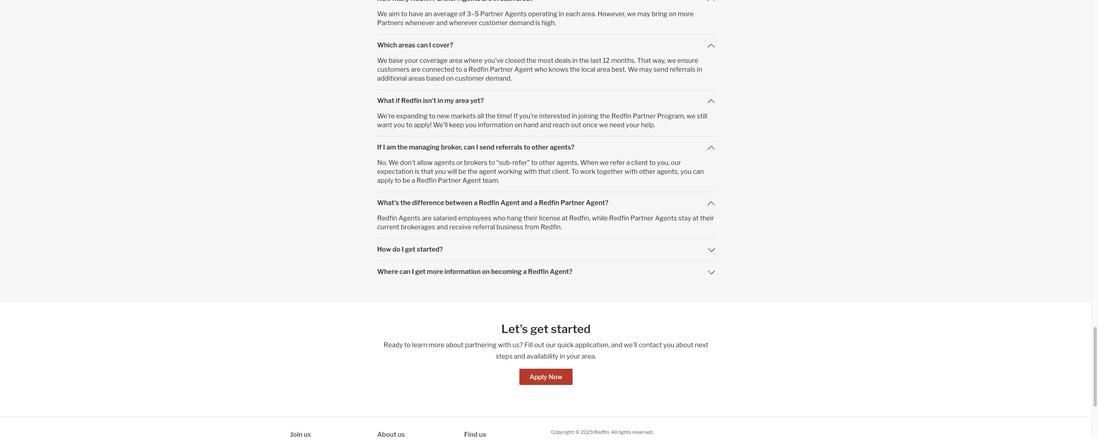 Task type: locate. For each thing, give the bounding box(es) containing it.
license
[[539, 215, 560, 222]]

with down client
[[625, 168, 638, 176]]

1 vertical spatial area
[[597, 66, 610, 73]]

we're
[[377, 112, 395, 120]]

while
[[592, 215, 608, 222]]

about left partnering
[[446, 342, 464, 349]]

you right agents,
[[681, 168, 692, 176]]

about
[[446, 342, 464, 349], [676, 342, 694, 349]]

want
[[377, 121, 392, 129]]

in
[[559, 10, 564, 18], [572, 57, 578, 65], [697, 66, 702, 73], [438, 97, 443, 105], [572, 112, 577, 120], [560, 353, 565, 361]]

with down refer"
[[524, 168, 537, 176]]

on left becoming
[[482, 268, 490, 276]]

1 horizontal spatial send
[[654, 66, 668, 73]]

0 horizontal spatial is
[[415, 168, 420, 176]]

cover?
[[432, 41, 453, 49]]

at right stay
[[693, 215, 699, 222]]

we up together in the right top of the page
[[600, 159, 609, 167]]

agents left stay
[[655, 215, 677, 222]]

the down brokers
[[468, 168, 478, 176]]

1 vertical spatial be
[[403, 177, 410, 185]]

what
[[377, 97, 394, 105]]

0 horizontal spatial agents
[[399, 215, 421, 222]]

a down where
[[464, 66, 467, 73]]

to right aim
[[401, 10, 407, 18]]

0 vertical spatial agent?
[[586, 199, 609, 207]]

to
[[401, 10, 407, 18], [456, 66, 462, 73], [429, 112, 435, 120], [406, 121, 412, 129], [524, 144, 530, 151], [489, 159, 495, 167], [531, 159, 538, 167], [649, 159, 656, 167], [395, 177, 401, 185], [404, 342, 411, 349]]

once
[[583, 121, 598, 129]]

referrals down ensure
[[670, 66, 695, 73]]

a up employees
[[474, 199, 477, 207]]

1 horizontal spatial referrals
[[670, 66, 695, 73]]

on left hand
[[515, 121, 522, 129]]

to inside we aim to have an average of 3–5 partner agents operating in each area. however, we may bring on more partners whenever and wherever customer demand is high.
[[401, 10, 407, 18]]

1 area. from the top
[[582, 10, 596, 18]]

2 vertical spatial area
[[455, 97, 469, 105]]

and left we'll on the bottom right of page
[[611, 342, 622, 349]]

information
[[478, 121, 513, 129], [444, 268, 481, 276]]

0 vertical spatial out
[[571, 121, 581, 129]]

isn't
[[423, 97, 436, 105]]

1 horizontal spatial agents
[[505, 10, 527, 18]]

0 vertical spatial if
[[514, 112, 518, 120]]

redfin right "while"
[[609, 215, 629, 222]]

i left am
[[383, 144, 385, 151]]

to left learn
[[404, 342, 411, 349]]

redfin down where
[[469, 66, 489, 73]]

operating
[[528, 10, 557, 18]]

no.
[[377, 159, 387, 167]]

the left most
[[526, 57, 536, 65]]

0 horizontal spatial agent?
[[550, 268, 572, 276]]

am
[[386, 144, 396, 151]]

other down client
[[639, 168, 656, 176]]

areas left based
[[408, 75, 425, 82]]

areas
[[398, 41, 415, 49], [408, 75, 425, 82]]

area. down application,
[[582, 353, 596, 361]]

redfin inside 'we base your coverage area where you've closed the most deals in the last 12 months. that way, we ensure customers are connected to a redfin partner agent who knows the local area best. we may send referrals in additional areas based on customer demand.'
[[469, 66, 489, 73]]

get down started? on the bottom of page
[[415, 268, 426, 276]]

1 horizontal spatial out
[[571, 121, 581, 129]]

0 vertical spatial may
[[637, 10, 650, 18]]

0 vertical spatial referrals
[[670, 66, 695, 73]]

we right once
[[599, 121, 608, 129]]

can
[[417, 41, 428, 49], [464, 144, 475, 151], [693, 168, 704, 176], [399, 268, 411, 276]]

areas inside 'we base your coverage area where you've closed the most deals in the last 12 months. that way, we ensure customers are connected to a redfin partner agent who knows the local area best. we may send referrals in additional areas based on customer demand.'
[[408, 75, 425, 82]]

may
[[637, 10, 650, 18], [639, 66, 652, 73]]

0 vertical spatial are
[[411, 66, 421, 73]]

0 vertical spatial other
[[532, 144, 548, 151]]

1 horizontal spatial redfin.
[[594, 430, 610, 436]]

area.
[[582, 10, 596, 18], [582, 353, 596, 361]]

2 vertical spatial more
[[429, 342, 445, 349]]

you're
[[519, 112, 538, 120]]

redfin. inside redfin agents are salaried employees who hang their license at redfin, while redfin partner agents stay at their current brokerages and receive referral business from redfin.
[[541, 224, 562, 231]]

redfin agents are salaried employees who hang their license at redfin, while redfin partner agents stay at their current brokerages and receive referral business from redfin.
[[377, 215, 714, 231]]

the right all
[[485, 112, 495, 120]]

on inside we aim to have an average of 3–5 partner agents operating in each area. however, we may bring on more partners whenever and wherever customer demand is high.
[[669, 10, 676, 18]]

be
[[458, 168, 466, 176], [403, 177, 410, 185]]

1 horizontal spatial their
[[700, 215, 714, 222]]

a
[[464, 66, 467, 73], [626, 159, 630, 167], [412, 177, 415, 185], [474, 199, 477, 207], [534, 199, 538, 207], [523, 268, 527, 276]]

connected
[[422, 66, 454, 73]]

more right learn
[[429, 342, 445, 349]]

1 vertical spatial send
[[480, 144, 495, 151]]

0 vertical spatial area.
[[582, 10, 596, 18]]

if inside we're expanding to new markets all the time! if you're interested in joining the redfin partner program, we still want you to apply! we'll keep you information on hand and reach out once we need your help.
[[514, 112, 518, 120]]

out left once
[[571, 121, 581, 129]]

agent inside 'we base your coverage area where you've closed the most deals in the last 12 months. that way, we ensure customers are connected to a redfin partner agent who knows the local area best. we may send referrals in additional areas based on customer demand.'
[[514, 66, 533, 73]]

more right bring
[[678, 10, 694, 18]]

out inside ready to learn more about partnering with us? fill out our quick application, and we'll contact you about next steps and availability in your area.
[[534, 342, 544, 349]]

a down the don't
[[412, 177, 415, 185]]

ready
[[384, 342, 403, 349]]

are inside 'we base your coverage area where you've closed the most deals in the last 12 months. that way, we ensure customers are connected to a redfin partner agent who knows the local area best. we may send referrals in additional areas based on customer demand.'
[[411, 66, 421, 73]]

can right agents,
[[693, 168, 704, 176]]

if
[[514, 112, 518, 120], [377, 144, 382, 151]]

more
[[678, 10, 694, 18], [427, 268, 443, 276], [429, 342, 445, 349]]

to inside ready to learn more about partnering with us? fill out our quick application, and we'll contact you about next steps and availability in your area.
[[404, 342, 411, 349]]

the
[[526, 57, 536, 65], [579, 57, 589, 65], [570, 66, 580, 73], [485, 112, 495, 120], [600, 112, 610, 120], [397, 144, 408, 151], [468, 168, 478, 176], [400, 199, 411, 207]]

get right do in the left of the page
[[405, 246, 415, 254]]

0 vertical spatial send
[[654, 66, 668, 73]]

still
[[697, 112, 708, 120]]

knows
[[549, 66, 569, 73]]

our up agents,
[[671, 159, 681, 167]]

in inside ready to learn more about partnering with us? fill out our quick application, and we'll contact you about next steps and availability in your area.
[[560, 353, 565, 361]]

1 vertical spatial areas
[[408, 75, 425, 82]]

1 vertical spatial referrals
[[496, 144, 522, 151]]

send inside 'we base your coverage area where you've closed the most deals in the last 12 months. that way, we ensure customers are connected to a redfin partner agent who knows the local area best. we may send referrals in additional areas based on customer demand.'
[[654, 66, 668, 73]]

0 horizontal spatial that
[[421, 168, 433, 176]]

we'll
[[433, 121, 448, 129]]

best.
[[612, 66, 626, 73]]

redfin.
[[541, 224, 562, 231], [594, 430, 610, 436]]

0 horizontal spatial about
[[446, 342, 464, 349]]

and down salaried on the left of the page
[[437, 224, 448, 231]]

2 vertical spatial agent
[[501, 199, 520, 207]]

who inside redfin agents are salaried employees who hang their license at redfin, while redfin partner agents stay at their current brokerages and receive referral business from redfin.
[[493, 215, 506, 222]]

1 vertical spatial our
[[546, 342, 556, 349]]

deals
[[555, 57, 571, 65]]

agents up demand
[[505, 10, 527, 18]]

1 horizontal spatial be
[[458, 168, 466, 176]]

with
[[524, 168, 537, 176], [625, 168, 638, 176], [498, 342, 511, 349]]

1 horizontal spatial that
[[538, 168, 551, 176]]

1 vertical spatial more
[[427, 268, 443, 276]]

however,
[[598, 10, 626, 18]]

other for agents?
[[532, 144, 548, 151]]

are
[[411, 66, 421, 73], [422, 215, 432, 222]]

partner inside no. we don't allow agents or brokers to "sub-refer" to other agents. when we refer a client to you, our expectation is that you will be the agent working with that client. to work together with other agents, you can apply to be a redfin partner agent team.
[[438, 177, 461, 185]]

2 area. from the top
[[582, 353, 596, 361]]

agent down brokers
[[462, 177, 481, 185]]

1 vertical spatial other
[[539, 159, 555, 167]]

aim
[[389, 10, 400, 18]]

1 vertical spatial is
[[415, 168, 420, 176]]

and down average
[[436, 19, 448, 27]]

we up expectation
[[389, 159, 399, 167]]

agent down the closed
[[514, 66, 533, 73]]

average
[[433, 10, 458, 18]]

1 vertical spatial if
[[377, 144, 382, 151]]

to right connected
[[456, 66, 462, 73]]

your left help.
[[626, 121, 640, 129]]

partner
[[480, 10, 503, 18], [490, 66, 513, 73], [633, 112, 656, 120], [438, 177, 461, 185], [561, 199, 585, 207], [631, 215, 654, 222]]

agent?
[[586, 199, 609, 207], [550, 268, 572, 276]]

0 vertical spatial is
[[535, 19, 540, 27]]

when
[[580, 159, 598, 167]]

partners
[[377, 19, 404, 27]]

1 horizontal spatial who
[[534, 66, 547, 73]]

coverage
[[420, 57, 448, 65]]

demand.
[[486, 75, 512, 82]]

keep
[[449, 121, 464, 129]]

months.
[[611, 57, 636, 65]]

1 horizontal spatial is
[[535, 19, 540, 27]]

2 vertical spatial your
[[567, 353, 580, 361]]

1 horizontal spatial if
[[514, 112, 518, 120]]

with up steps
[[498, 342, 511, 349]]

on right bring
[[669, 10, 676, 18]]

agent up hang
[[501, 199, 520, 207]]

i left cover?
[[429, 41, 431, 49]]

referrals up "sub-
[[496, 144, 522, 151]]

that down allow
[[421, 168, 433, 176]]

1 vertical spatial redfin.
[[594, 430, 610, 436]]

agents
[[434, 159, 455, 167]]

reach
[[553, 121, 570, 129]]

0 vertical spatial areas
[[398, 41, 415, 49]]

time!
[[497, 112, 512, 120]]

is down allow
[[415, 168, 420, 176]]

fill
[[524, 342, 533, 349]]

receive
[[449, 224, 471, 231]]

be down or
[[458, 168, 466, 176]]

0 vertical spatial get
[[405, 246, 415, 254]]

bring
[[652, 10, 667, 18]]

joining
[[579, 112, 599, 120]]

1 vertical spatial your
[[626, 121, 640, 129]]

agents
[[505, 10, 527, 18], [399, 215, 421, 222], [655, 215, 677, 222]]

0 vertical spatial information
[[478, 121, 513, 129]]

agent inside no. we don't allow agents or brokers to "sub-refer" to other agents. when we refer a client to you, our expectation is that you will be the agent working with that client. to work together with other agents, you can apply to be a redfin partner agent team.
[[462, 177, 481, 185]]

area. inside ready to learn more about partnering with us? fill out our quick application, and we'll contact you about next steps and availability in your area.
[[582, 353, 596, 361]]

1 horizontal spatial are
[[422, 215, 432, 222]]

get up fill
[[530, 323, 548, 336]]

if left am
[[377, 144, 382, 151]]

out
[[571, 121, 581, 129], [534, 342, 544, 349]]

a right becoming
[[523, 268, 527, 276]]

0 horizontal spatial who
[[493, 215, 506, 222]]

client.
[[552, 168, 570, 176]]

demand
[[509, 19, 534, 27]]

1 horizontal spatial about
[[676, 342, 694, 349]]

may down that
[[639, 66, 652, 73]]

current
[[377, 224, 399, 231]]

we base your coverage area where you've closed the most deals in the last 12 months. that way, we ensure customers are connected to a redfin partner agent who knows the local area best. we may send referrals in additional areas based on customer demand.
[[377, 57, 702, 82]]

out right fill
[[534, 342, 544, 349]]

can up brokers
[[464, 144, 475, 151]]

to up refer"
[[524, 144, 530, 151]]

0 horizontal spatial with
[[498, 342, 511, 349]]

other left the agents? on the top of page
[[532, 144, 548, 151]]

referrals inside 'we base your coverage area where you've closed the most deals in the last 12 months. that way, we ensure customers are connected to a redfin partner agent who knows the local area best. we may send referrals in additional areas based on customer demand.'
[[670, 66, 695, 73]]

1 vertical spatial area.
[[582, 353, 596, 361]]

i
[[429, 41, 431, 49], [383, 144, 385, 151], [476, 144, 478, 151], [402, 246, 404, 254], [412, 268, 414, 276]]

0 vertical spatial customer
[[479, 19, 508, 27]]

0 vertical spatial who
[[534, 66, 547, 73]]

0 horizontal spatial our
[[546, 342, 556, 349]]

1 vertical spatial customer
[[455, 75, 484, 82]]

area left where
[[449, 57, 462, 65]]

in down quick
[[560, 353, 565, 361]]

0 horizontal spatial at
[[562, 215, 568, 222]]

redfin inside we're expanding to new markets all the time! if you're interested in joining the redfin partner program, we still want you to apply! we'll keep you information on hand and reach out once we need your help.
[[611, 112, 631, 120]]

can inside no. we don't allow agents or brokers to "sub-refer" to other agents. when we refer a client to you, our expectation is that you will be the agent working with that client. to work together with other agents, you can apply to be a redfin partner agent team.
[[693, 168, 704, 176]]

we left base
[[377, 57, 387, 65]]

1 vertical spatial out
[[534, 342, 544, 349]]

are up brokerages
[[422, 215, 432, 222]]

ready to learn more about partnering with us? fill out our quick application, and we'll contact you about next steps and availability in your area.
[[384, 342, 708, 361]]

1 vertical spatial who
[[493, 215, 506, 222]]

0 horizontal spatial out
[[534, 342, 544, 349]]

and down interested
[[540, 121, 551, 129]]

can right where on the bottom left of the page
[[399, 268, 411, 276]]

1 horizontal spatial your
[[567, 353, 580, 361]]

send up brokers
[[480, 144, 495, 151]]

our inside ready to learn more about partnering with us? fill out our quick application, and we'll contact you about next steps and availability in your area.
[[546, 342, 556, 349]]

customers
[[377, 66, 410, 73]]

agents.
[[557, 159, 579, 167]]

1 vertical spatial are
[[422, 215, 432, 222]]

areas up base
[[398, 41, 415, 49]]

1 vertical spatial get
[[415, 268, 426, 276]]

2 horizontal spatial your
[[626, 121, 640, 129]]

1 horizontal spatial agent?
[[586, 199, 609, 207]]

0 horizontal spatial are
[[411, 66, 421, 73]]

referral
[[473, 224, 495, 231]]

your inside we're expanding to new markets all the time! if you're interested in joining the redfin partner program, we still want you to apply! we'll keep you information on hand and reach out once we need your help.
[[626, 121, 640, 129]]

about left next at the right bottom of the page
[[676, 342, 694, 349]]

agents up brokerages
[[399, 215, 421, 222]]

0 horizontal spatial send
[[480, 144, 495, 151]]

now
[[549, 374, 563, 381]]

0 horizontal spatial their
[[524, 215, 538, 222]]

customer inside we aim to have an average of 3–5 partner agents operating in each area. however, we may bring on more partners whenever and wherever customer demand is high.
[[479, 19, 508, 27]]

1 horizontal spatial our
[[671, 159, 681, 167]]

agent
[[479, 168, 497, 176]]

becoming
[[491, 268, 522, 276]]

0 vertical spatial our
[[671, 159, 681, 167]]

apply
[[377, 177, 393, 185]]

send
[[654, 66, 668, 73], [480, 144, 495, 151]]

0 vertical spatial agent
[[514, 66, 533, 73]]

your right base
[[405, 57, 418, 65]]

are down coverage
[[411, 66, 421, 73]]

customer down where
[[455, 75, 484, 82]]

0 vertical spatial redfin.
[[541, 224, 562, 231]]

to down expanding
[[406, 121, 412, 129]]

2 about from the left
[[676, 342, 694, 349]]

yet?
[[470, 97, 484, 105]]

0 horizontal spatial referrals
[[496, 144, 522, 151]]

the right am
[[397, 144, 408, 151]]

to down expectation
[[395, 177, 401, 185]]

1 vertical spatial may
[[639, 66, 652, 73]]

you
[[394, 121, 405, 129], [465, 121, 477, 129], [435, 168, 446, 176], [681, 168, 692, 176], [663, 342, 674, 349]]

redfin. left all
[[594, 430, 610, 436]]

on right based
[[446, 75, 454, 82]]

the inside no. we don't allow agents or brokers to "sub-refer" to other agents. when we refer a client to you, our expectation is that you will be the agent working with that client. to work together with other agents, you can apply to be a redfin partner agent team.
[[468, 168, 478, 176]]

apply now button
[[519, 369, 573, 386]]

redfin up need
[[611, 112, 631, 120]]

a right refer
[[626, 159, 630, 167]]

at right license
[[562, 215, 568, 222]]

1 vertical spatial agent
[[462, 177, 481, 185]]

who down most
[[534, 66, 547, 73]]

2 vertical spatial get
[[530, 323, 548, 336]]

0 horizontal spatial your
[[405, 57, 418, 65]]

copyright:
[[551, 430, 575, 436]]

is
[[535, 19, 540, 27], [415, 168, 420, 176]]

may inside 'we base your coverage area where you've closed the most deals in the last 12 months. that way, we ensure customers are connected to a redfin partner agent who knows the local area best. we may send referrals in additional areas based on customer demand.'
[[639, 66, 652, 73]]

in inside we're expanding to new markets all the time! if you're interested in joining the redfin partner program, we still want you to apply! we'll keep you information on hand and reach out once we need your help.
[[572, 112, 577, 120]]

we inside no. we don't allow agents or brokers to "sub-refer" to other agents. when we refer a client to you, our expectation is that you will be the agent working with that client. to work together with other agents, you can apply to be a redfin partner agent team.
[[389, 159, 399, 167]]

that left client.
[[538, 168, 551, 176]]

1 horizontal spatial at
[[693, 215, 699, 222]]

send down way,
[[654, 66, 668, 73]]

to left you,
[[649, 159, 656, 167]]

where
[[377, 268, 398, 276]]

0 vertical spatial your
[[405, 57, 418, 65]]

in right the deals at the top right of page
[[572, 57, 578, 65]]

who inside 'we base your coverage area where you've closed the most deals in the last 12 months. that way, we ensure customers are connected to a redfin partner agent who knows the local area best. we may send referrals in additional areas based on customer demand.'
[[534, 66, 547, 73]]

0 horizontal spatial redfin.
[[541, 224, 562, 231]]

0 vertical spatial more
[[678, 10, 694, 18]]

2 that from the left
[[538, 168, 551, 176]]

1 vertical spatial agent?
[[550, 268, 572, 276]]

we left aim
[[377, 10, 387, 18]]



Task type: describe. For each thing, give the bounding box(es) containing it.
in down ensure
[[697, 66, 702, 73]]

the up need
[[600, 112, 610, 120]]

and down us?
[[514, 353, 525, 361]]

if
[[396, 97, 400, 105]]

partner inside redfin agents are salaried employees who hang their license at redfin, while redfin partner agents stay at their current brokerages and receive referral business from redfin.
[[631, 215, 654, 222]]

partner inside 'we base your coverage area where you've closed the most deals in the last 12 months. that way, we ensure customers are connected to a redfin partner agent who knows the local area best. we may send referrals in additional areas based on customer demand.'
[[490, 66, 513, 73]]

you've
[[484, 57, 504, 65]]

started
[[551, 323, 591, 336]]

2 vertical spatial other
[[639, 168, 656, 176]]

apply!
[[414, 121, 432, 129]]

with inside ready to learn more about partnering with us? fill out our quick application, and we'll contact you about next steps and availability in your area.
[[498, 342, 511, 349]]

agents,
[[657, 168, 679, 176]]

out inside we're expanding to new markets all the time! if you're interested in joining the redfin partner program, we still want you to apply! we'll keep you information on hand and reach out once we need your help.
[[571, 121, 581, 129]]

we inside we aim to have an average of 3–5 partner agents operating in each area. however, we may bring on more partners whenever and wherever customer demand is high.
[[627, 10, 636, 18]]

steps
[[496, 353, 513, 361]]

i down how do i get started?
[[412, 268, 414, 276]]

rights
[[618, 430, 631, 436]]

us?
[[512, 342, 523, 349]]

1 that from the left
[[421, 168, 433, 176]]

we down months.
[[628, 66, 638, 73]]

0 horizontal spatial if
[[377, 144, 382, 151]]

may inside we aim to have an average of 3–5 partner agents operating in each area. however, we may bring on more partners whenever and wherever customer demand is high.
[[637, 10, 650, 18]]

where
[[464, 57, 483, 65]]

all
[[477, 112, 484, 120]]

partner inside we aim to have an average of 3–5 partner agents operating in each area. however, we may bring on more partners whenever and wherever customer demand is high.
[[480, 10, 503, 18]]

12
[[603, 57, 610, 65]]

apply
[[529, 374, 547, 381]]

partnering
[[465, 342, 497, 349]]

and up hang
[[521, 199, 533, 207]]

expectation
[[377, 168, 413, 176]]

redfin,
[[569, 215, 591, 222]]

local
[[581, 66, 595, 73]]

ensure
[[677, 57, 698, 65]]

an
[[425, 10, 432, 18]]

stay
[[678, 215, 691, 222]]

a up redfin agents are salaried employees who hang their license at redfin, while redfin partner agents stay at their current brokerages and receive referral business from redfin.
[[534, 199, 538, 207]]

a inside 'we base your coverage area where you've closed the most deals in the last 12 months. that way, we ensure customers are connected to a redfin partner agent who knows the local area best. we may send referrals in additional areas based on customer demand.'
[[464, 66, 467, 73]]

quick
[[557, 342, 574, 349]]

base
[[389, 57, 403, 65]]

expanding
[[396, 112, 428, 120]]

most
[[538, 57, 553, 65]]

how do i get started?
[[377, 246, 443, 254]]

to right refer"
[[531, 159, 538, 167]]

are inside redfin agents are salaried employees who hang their license at redfin, while redfin partner agents stay at their current brokerages and receive referral business from redfin.
[[422, 215, 432, 222]]

employees
[[458, 215, 491, 222]]

redfin right becoming
[[528, 268, 549, 276]]

can up coverage
[[417, 41, 428, 49]]

and inside we're expanding to new markets all the time! if you're interested in joining the redfin partner program, we still want you to apply! we'll keep you information on hand and reach out once we need your help.
[[540, 121, 551, 129]]

whenever
[[405, 19, 435, 27]]

you down agents
[[435, 168, 446, 176]]

2 horizontal spatial agents
[[655, 215, 677, 222]]

you down markets
[[465, 121, 477, 129]]

which
[[377, 41, 397, 49]]

copyright: © 2023 redfin. all rights reserved.
[[551, 430, 653, 436]]

together
[[597, 168, 623, 176]]

between
[[445, 199, 472, 207]]

0 vertical spatial area
[[449, 57, 462, 65]]

what if redfin isn't in my area yet?
[[377, 97, 484, 105]]

1 at from the left
[[562, 215, 568, 222]]

help.
[[641, 121, 655, 129]]

redfin up employees
[[479, 199, 499, 207]]

other for agents.
[[539, 159, 555, 167]]

redfin up license
[[539, 199, 559, 207]]

we left still at the right
[[687, 112, 696, 120]]

more inside ready to learn more about partnering with us? fill out our quick application, and we'll contact you about next steps and availability in your area.
[[429, 342, 445, 349]]

on inside 'we base your coverage area where you've closed the most deals in the last 12 months. that way, we ensure customers are connected to a redfin partner agent who knows the local area best. we may send referrals in additional areas based on customer demand.'
[[446, 75, 454, 82]]

last
[[591, 57, 602, 65]]

2 horizontal spatial with
[[625, 168, 638, 176]]

let's
[[501, 323, 528, 336]]

each
[[566, 10, 580, 18]]

2 at from the left
[[693, 215, 699, 222]]

all
[[611, 430, 617, 436]]

we inside 'we base your coverage area where you've closed the most deals in the last 12 months. that way, we ensure customers are connected to a redfin partner agent who knows the local area best. we may send referrals in additional areas based on customer demand.'
[[667, 57, 676, 65]]

where can i get more information on becoming a redfin agent?
[[377, 268, 572, 276]]

and inside redfin agents are salaried employees who hang their license at redfin, while redfin partner agents stay at their current brokerages and receive referral business from redfin.
[[437, 224, 448, 231]]

need
[[609, 121, 625, 129]]

managing
[[409, 144, 440, 151]]

what's
[[377, 199, 399, 207]]

which areas can i cover?
[[377, 41, 453, 49]]

more inside we aim to have an average of 3–5 partner agents operating in each area. however, we may bring on more partners whenever and wherever customer demand is high.
[[678, 10, 694, 18]]

the right 'what's'
[[400, 199, 411, 207]]

your inside 'we base your coverage area where you've closed the most deals in the last 12 months. that way, we ensure customers are connected to a redfin partner agent who knows the local area best. we may send referrals in additional areas based on customer demand.'
[[405, 57, 418, 65]]

1 horizontal spatial with
[[524, 168, 537, 176]]

customer inside 'we base your coverage area where you've closed the most deals in the last 12 months. that way, we ensure customers are connected to a redfin partner agent who knows the local area best. we may send referrals in additional areas based on customer demand.'
[[455, 75, 484, 82]]

brokers
[[464, 159, 487, 167]]

you right want
[[394, 121, 405, 129]]

1 their from the left
[[524, 215, 538, 222]]

redfin right if
[[401, 97, 422, 105]]

reserved.
[[632, 430, 653, 436]]

1 about from the left
[[446, 342, 464, 349]]

application,
[[575, 342, 610, 349]]

to up agent
[[489, 159, 495, 167]]

interested
[[539, 112, 570, 120]]

i up brokers
[[476, 144, 478, 151]]

1 vertical spatial information
[[444, 268, 481, 276]]

on inside we're expanding to new markets all the time! if you're interested in joining the redfin partner program, we still want you to apply! we'll keep you information on hand and reach out once we need your help.
[[515, 121, 522, 129]]

difference
[[412, 199, 444, 207]]

0 horizontal spatial be
[[403, 177, 410, 185]]

my
[[444, 97, 454, 105]]

what's the difference between a redfin agent and a redfin partner agent?
[[377, 199, 609, 207]]

we aim to have an average of 3–5 partner agents operating in each area. however, we may bring on more partners whenever and wherever customer demand is high.
[[377, 10, 694, 27]]

refer"
[[512, 159, 530, 167]]

no. we don't allow agents or brokers to "sub-refer" to other agents. when we refer a client to you, our expectation is that you will be the agent working with that client. to work together with other agents, you can apply to be a redfin partner agent team.
[[377, 159, 704, 185]]

in inside we aim to have an average of 3–5 partner agents operating in each area. however, we may bring on more partners whenever and wherever customer demand is high.
[[559, 10, 564, 18]]

hang
[[507, 215, 522, 222]]

or
[[456, 159, 463, 167]]

redfin up the current
[[377, 215, 397, 222]]

in left my on the left of the page
[[438, 97, 443, 105]]

and inside we aim to have an average of 3–5 partner agents operating in each area. however, we may bring on more partners whenever and wherever customer demand is high.
[[436, 19, 448, 27]]

we'll
[[624, 342, 637, 349]]

area. inside we aim to have an average of 3–5 partner agents operating in each area. however, we may bring on more partners whenever and wherever customer demand is high.
[[582, 10, 596, 18]]

©
[[576, 430, 580, 436]]

next
[[695, 342, 708, 349]]

your inside ready to learn more about partnering with us? fill out our quick application, and we'll contact you about next steps and availability in your area.
[[567, 353, 580, 361]]

additional
[[377, 75, 407, 82]]

agents?
[[550, 144, 575, 151]]

wherever
[[449, 19, 477, 27]]

2 their from the left
[[700, 215, 714, 222]]

based
[[426, 75, 445, 82]]

contact
[[639, 342, 662, 349]]

started?
[[417, 246, 443, 254]]

is inside we aim to have an average of 3–5 partner agents operating in each area. however, we may bring on more partners whenever and wherever customer demand is high.
[[535, 19, 540, 27]]

we inside we aim to have an average of 3–5 partner agents operating in each area. however, we may bring on more partners whenever and wherever customer demand is high.
[[377, 10, 387, 18]]

to inside 'we base your coverage area where you've closed the most deals in the last 12 months. that way, we ensure customers are connected to a redfin partner agent who knows the local area best. we may send referrals in additional areas based on customer demand.'
[[456, 66, 462, 73]]

let's get started
[[501, 323, 591, 336]]

work
[[580, 168, 595, 176]]

from
[[525, 224, 539, 231]]

high.
[[542, 19, 556, 27]]

we're expanding to new markets all the time! if you're interested in joining the redfin partner program, we still want you to apply! we'll keep you information on hand and reach out once we need your help.
[[377, 112, 708, 129]]

we inside no. we don't allow agents or brokers to "sub-refer" to other agents. when we refer a client to you, our expectation is that you will be the agent working with that client. to work together with other agents, you can apply to be a redfin partner agent team.
[[600, 159, 609, 167]]

the left local
[[570, 66, 580, 73]]

get for more
[[415, 268, 426, 276]]

way,
[[653, 57, 666, 65]]

i right do in the left of the page
[[402, 246, 404, 254]]

is inside no. we don't allow agents or brokers to "sub-refer" to other agents. when we refer a client to you, our expectation is that you will be the agent working with that client. to work together with other agents, you can apply to be a redfin partner agent team.
[[415, 168, 420, 176]]

allow
[[417, 159, 433, 167]]

have
[[409, 10, 423, 18]]

redfin inside no. we don't allow agents or brokers to "sub-refer" to other agents. when we refer a client to you, our expectation is that you will be the agent working with that client. to work together with other agents, you can apply to be a redfin partner agent team.
[[417, 177, 437, 185]]

you inside ready to learn more about partnering with us? fill out our quick application, and we'll contact you about next steps and availability in your area.
[[663, 342, 674, 349]]

refer
[[610, 159, 625, 167]]

program,
[[657, 112, 685, 120]]

team.
[[483, 177, 500, 185]]

0 vertical spatial be
[[458, 168, 466, 176]]

of
[[459, 10, 465, 18]]

availability
[[527, 353, 558, 361]]

get for started?
[[405, 246, 415, 254]]

agents inside we aim to have an average of 3–5 partner agents operating in each area. however, we may bring on more partners whenever and wherever customer demand is high.
[[505, 10, 527, 18]]

information inside we're expanding to new markets all the time! if you're interested in joining the redfin partner program, we still want you to apply! we'll keep you information on hand and reach out once we need your help.
[[478, 121, 513, 129]]

partner inside we're expanding to new markets all the time! if you're interested in joining the redfin partner program, we still want you to apply! we'll keep you information on hand and reach out once we need your help.
[[633, 112, 656, 120]]

our inside no. we don't allow agents or brokers to "sub-refer" to other agents. when we refer a client to you, our expectation is that you will be the agent working with that client. to work together with other agents, you can apply to be a redfin partner agent team.
[[671, 159, 681, 167]]

to left new at the left top of the page
[[429, 112, 435, 120]]

to
[[571, 168, 579, 176]]

the up local
[[579, 57, 589, 65]]



Task type: vqa. For each thing, say whether or not it's contained in the screenshot.
Agent
yes



